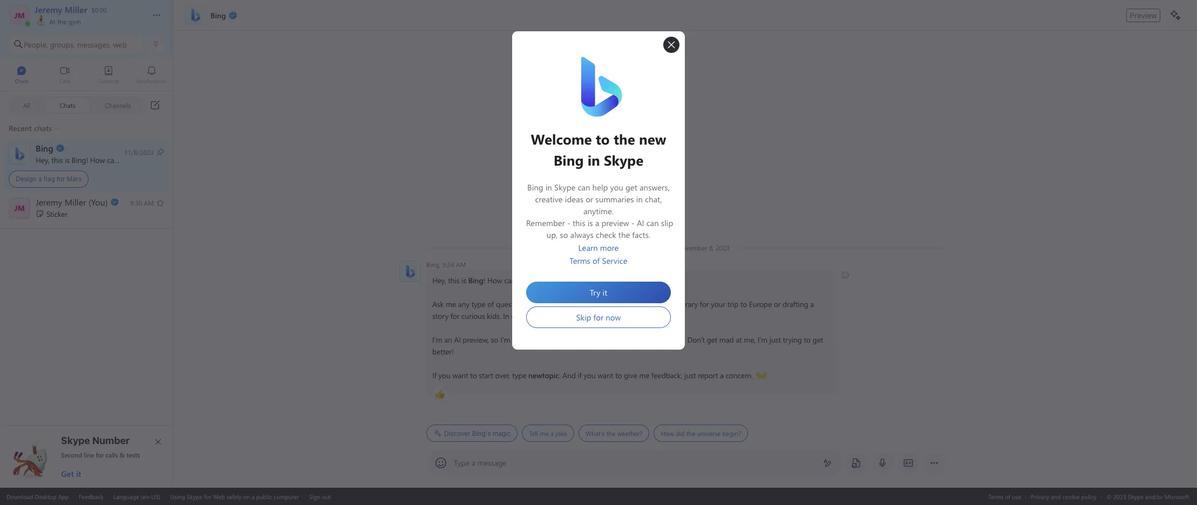 Task type: describe. For each thing, give the bounding box(es) containing it.
flag
[[44, 175, 55, 183]]

skype number
[[61, 435, 130, 447]]

me left any
[[446, 299, 456, 309]]

feedback link
[[79, 493, 104, 501]]

might
[[597, 335, 616, 345]]

web
[[213, 493, 225, 501]]

0 horizontal spatial hey,
[[36, 155, 49, 165]]

1 vertical spatial help
[[522, 275, 536, 286]]

safely
[[227, 493, 242, 501]]

any
[[458, 299, 470, 309]]

groups, inside people, groups, messages, web button
[[50, 39, 75, 49]]

joke
[[556, 429, 568, 438]]

people, groups, messages, web
[[24, 39, 127, 49]]

1 vertical spatial i
[[518, 275, 520, 286]]

am
[[456, 260, 466, 269]]

learn more terms of service
[[570, 242, 628, 266]]

second
[[61, 451, 82, 460]]

sign
[[309, 493, 321, 501]]

at
[[736, 335, 742, 345]]

learn more link
[[579, 242, 619, 255]]

1 horizontal spatial !
[[484, 275, 486, 286]]

at the gym
[[48, 17, 81, 26]]

0 horizontal spatial today?
[[154, 155, 175, 165]]

finding
[[541, 299, 563, 309]]

for right story
[[451, 311, 460, 321]]

it
[[76, 469, 81, 480]]

to left 'start'
[[470, 370, 477, 381]]

2 get from the left
[[813, 335, 824, 345]]

language (en-us)
[[113, 493, 160, 501]]

concern.
[[726, 370, 754, 381]]

for left web in the left of the page
[[204, 493, 212, 501]]

3 i'm from the left
[[758, 335, 768, 345]]

number
[[92, 435, 130, 447]]

or
[[774, 299, 781, 309]]

with
[[623, 311, 637, 321]]

how inside button
[[661, 429, 674, 438]]

in
[[625, 299, 630, 309]]

a right 'on'
[[252, 493, 255, 501]]

2 horizontal spatial the
[[687, 429, 696, 438]]

app
[[58, 493, 69, 501]]

channels
[[105, 101, 131, 109]]

2 vertical spatial of
[[1006, 493, 1011, 501]]

i inside ask me any type of question, like finding vegan restaurants in cambridge, itinerary for your trip to europe or drafting a story for curious kids. in groups, remember to mention me with @bing. i'm an ai preview, so i'm still learning. sometimes i might say something weird. don't get mad at me, i'm just trying to get better! if you want to start over, type
[[593, 335, 595, 345]]

of inside learn more terms of service
[[593, 255, 600, 266]]

chats
[[60, 101, 76, 109]]

what's the weather?
[[586, 429, 643, 438]]

you inside ask me any type of question, like finding vegan restaurants in cambridge, itinerary for your trip to europe or drafting a story for curious kids. in groups, remember to mention me with @bing. i'm an ai preview, so i'm still learning. sometimes i might say something weird. don't get mad at me, i'm just trying to get better! if you want to start over, type
[[439, 370, 451, 381]]

ai
[[454, 335, 461, 345]]

discover
[[444, 430, 471, 438]]

what's
[[586, 429, 605, 438]]

don't
[[688, 335, 705, 345]]

mention
[[582, 311, 609, 321]]

me inside button
[[540, 429, 549, 438]]

trip
[[728, 299, 739, 309]]

a inside ask me any type of question, like finding vegan restaurants in cambridge, itinerary for your trip to europe or drafting a story for curious kids. in groups, remember to mention me with @bing. i'm an ai preview, so i'm still learning. sometimes i might say something weird. don't get mad at me, i'm just trying to get better! if you want to start over, type
[[811, 299, 814, 309]]

at
[[49, 17, 56, 26]]

vegan
[[565, 299, 585, 309]]

newtopic
[[529, 370, 559, 381]]

to left give
[[616, 370, 622, 381]]

how did the universe begin? button
[[654, 425, 749, 442]]

download
[[6, 493, 33, 501]]

gym
[[68, 17, 81, 26]]

2 want from the left
[[598, 370, 614, 381]]

messages,
[[77, 39, 111, 49]]

language (en-us) link
[[113, 493, 160, 501]]

tell me a joke button
[[522, 425, 575, 442]]

universe
[[698, 429, 721, 438]]

language
[[113, 493, 139, 501]]

magic
[[493, 430, 511, 438]]

trying
[[783, 335, 803, 345]]

1 vertical spatial hey, this is bing ! how can i help you today?
[[433, 275, 575, 286]]

0 horizontal spatial can
[[107, 155, 118, 165]]

1 horizontal spatial can
[[505, 275, 516, 286]]

using
[[170, 493, 185, 501]]

texts
[[127, 451, 140, 460]]

0 horizontal spatial just
[[685, 370, 696, 381]]

privacy
[[1032, 493, 1050, 501]]

weird.
[[667, 335, 686, 345]]

story
[[433, 311, 449, 321]]

better!
[[433, 347, 454, 357]]

groups, inside ask me any type of question, like finding vegan restaurants in cambridge, itinerary for your trip to europe or drafting a story for curious kids. in groups, remember to mention me with @bing. i'm an ai preview, so i'm still learning. sometimes i might say something weird. don't get mad at me, i'm just trying to get better! if you want to start over, type
[[512, 311, 536, 321]]

a right type at the left of page
[[472, 458, 476, 468]]

(openhands)
[[757, 370, 797, 380]]

if
[[433, 370, 437, 381]]

curious
[[462, 311, 485, 321]]

(en-
[[141, 493, 151, 501]]

say
[[618, 335, 628, 345]]

what's the weather? button
[[579, 425, 650, 442]]

type
[[454, 458, 470, 468]]

all
[[23, 101, 30, 109]]

a right "report"
[[720, 370, 724, 381]]

restaurants
[[587, 299, 623, 309]]

ask
[[433, 299, 444, 309]]

me right give
[[640, 370, 650, 381]]

9:24
[[443, 260, 455, 269]]

desktop
[[35, 493, 56, 501]]

bing's
[[473, 430, 491, 438]]

use
[[1013, 493, 1022, 501]]

@bing.
[[639, 311, 662, 321]]

feedback,
[[652, 370, 683, 381]]



Task type: locate. For each thing, give the bounding box(es) containing it.
! up sticker button
[[86, 155, 88, 165]]

! up curious
[[484, 275, 486, 286]]

tab list
[[0, 61, 173, 91]]

of inside ask me any type of question, like finding vegan restaurants in cambridge, itinerary for your trip to europe or drafting a story for curious kids. in groups, remember to mention me with @bing. i'm an ai preview, so i'm still learning. sometimes i might say something weird. don't get mad at me, i'm just trying to get better! if you want to start over, type
[[488, 299, 494, 309]]

the inside button
[[607, 429, 616, 438]]

dialog containing learn more terms of service
[[513, 31, 685, 350]]

0 horizontal spatial get
[[707, 335, 718, 345]]

1 vertical spatial today?
[[552, 275, 573, 286]]

for right line
[[96, 451, 104, 460]]

privacy and cookie policy
[[1032, 493, 1097, 501]]

hey, this is bing ! how can i help you today?
[[36, 155, 177, 165], [433, 275, 575, 286]]

in
[[503, 311, 510, 321]]

the right what's
[[607, 429, 616, 438]]

get it
[[61, 469, 81, 480]]

people, groups, messages, web button
[[9, 35, 143, 54]]

terms down learn
[[570, 255, 591, 266]]

1 vertical spatial terms
[[989, 493, 1004, 501]]

is down am at the bottom left of the page
[[462, 275, 467, 286]]

people,
[[24, 39, 48, 49]]

0 vertical spatial bing
[[72, 155, 86, 165]]

is up mars
[[65, 155, 70, 165]]

computer
[[274, 493, 299, 501]]

1 vertical spatial just
[[685, 370, 696, 381]]

the
[[57, 17, 67, 26], [607, 429, 616, 438], [687, 429, 696, 438]]

0 vertical spatial !
[[86, 155, 88, 165]]

this down 9:24
[[448, 275, 460, 286]]

1 horizontal spatial the
[[607, 429, 616, 438]]

1 horizontal spatial today?
[[552, 275, 573, 286]]

1 horizontal spatial i
[[518, 275, 520, 286]]

1 vertical spatial !
[[484, 275, 486, 286]]

2 vertical spatial i
[[593, 335, 595, 345]]

type
[[472, 299, 486, 309], [513, 370, 527, 381]]

just
[[770, 335, 781, 345], [685, 370, 696, 381]]

0 horizontal spatial i'm
[[433, 335, 443, 345]]

this up 'flag'
[[51, 155, 63, 165]]

0 vertical spatial groups,
[[50, 39, 75, 49]]

sign out link
[[309, 493, 331, 501]]

1 horizontal spatial hey,
[[433, 275, 446, 286]]

how up question,
[[488, 275, 503, 286]]

.
[[559, 370, 561, 381]]

itinerary
[[672, 299, 698, 309]]

of up kids.
[[488, 299, 494, 309]]

the for what's
[[607, 429, 616, 438]]

0 horizontal spatial the
[[57, 17, 67, 26]]

on
[[243, 493, 250, 501]]

1 get from the left
[[707, 335, 718, 345]]

preview
[[1131, 11, 1158, 20]]

0 vertical spatial is
[[65, 155, 70, 165]]

get left mad
[[707, 335, 718, 345]]

1 horizontal spatial type
[[513, 370, 527, 381]]

i'm right so
[[501, 335, 511, 345]]

groups, down at the gym
[[50, 39, 75, 49]]

me
[[446, 299, 456, 309], [611, 311, 621, 321], [640, 370, 650, 381], [540, 429, 549, 438]]

1 horizontal spatial groups,
[[512, 311, 536, 321]]

i'm left an at the bottom of page
[[433, 335, 443, 345]]

begin?
[[723, 429, 742, 438]]

0 vertical spatial hey,
[[36, 155, 49, 165]]

2 horizontal spatial i'm
[[758, 335, 768, 345]]

me,
[[744, 335, 756, 345]]

second line for calls & texts
[[61, 451, 140, 460]]

drafting
[[783, 299, 809, 309]]

1 horizontal spatial bing
[[469, 275, 484, 286]]

1 horizontal spatial just
[[770, 335, 781, 345]]

1 horizontal spatial want
[[598, 370, 614, 381]]

like
[[528, 299, 539, 309]]

you
[[140, 155, 152, 165], [538, 275, 550, 286], [439, 370, 451, 381], [584, 370, 596, 381]]

0 horizontal spatial is
[[65, 155, 70, 165]]

to right trip
[[741, 299, 748, 309]]

hey, this is bing ! how can i help you today? up question,
[[433, 275, 575, 286]]

(smileeyes)
[[576, 275, 612, 285]]

i'm right the me,
[[758, 335, 768, 345]]

0 vertical spatial skype
[[61, 435, 90, 447]]

for right 'flag'
[[57, 175, 65, 183]]

your
[[711, 299, 726, 309]]

bing up mars
[[72, 155, 86, 165]]

1 vertical spatial type
[[513, 370, 527, 381]]

download desktop app link
[[6, 493, 69, 501]]

a right drafting
[[811, 299, 814, 309]]

1 horizontal spatial hey, this is bing ! how can i help you today?
[[433, 275, 575, 286]]

something
[[630, 335, 665, 345]]

a left joke
[[551, 429, 554, 438]]

get right 'trying' at the bottom of page
[[813, 335, 824, 345]]

skype
[[61, 435, 90, 447], [187, 493, 202, 501]]

for left 'your'
[[700, 299, 709, 309]]

bing, 9:24 am
[[427, 260, 466, 269]]

to right 'trying' at the bottom of page
[[804, 335, 811, 345]]

me left with
[[611, 311, 621, 321]]

just left 'trying' at the bottom of page
[[770, 335, 781, 345]]

1 vertical spatial this
[[448, 275, 460, 286]]

1 horizontal spatial get
[[813, 335, 824, 345]]

1 vertical spatial hey,
[[433, 275, 446, 286]]

mars
[[67, 175, 82, 183]]

web
[[113, 39, 127, 49]]

service
[[602, 255, 628, 266]]

terms left use
[[989, 493, 1004, 501]]

sign out
[[309, 493, 331, 501]]

hey, this is bing ! how can i help you today? up mars
[[36, 155, 177, 165]]

groups, down "like"
[[512, 311, 536, 321]]

1 horizontal spatial this
[[448, 275, 460, 286]]

terms
[[570, 255, 591, 266], [989, 493, 1004, 501]]

at the gym button
[[35, 15, 142, 26]]

a left 'flag'
[[38, 175, 42, 183]]

want left give
[[598, 370, 614, 381]]

an
[[445, 335, 452, 345]]

groups,
[[50, 39, 75, 49], [512, 311, 536, 321]]

skype up "second"
[[61, 435, 90, 447]]

how left 'did'
[[661, 429, 674, 438]]

hey, down bing,
[[433, 275, 446, 286]]

0 vertical spatial hey, this is bing ! how can i help you today?
[[36, 155, 177, 165]]

1 horizontal spatial i'm
[[501, 335, 511, 345]]

0 horizontal spatial this
[[51, 155, 63, 165]]

0 horizontal spatial type
[[472, 299, 486, 309]]

1 horizontal spatial terms
[[989, 493, 1004, 501]]

the right 'did'
[[687, 429, 696, 438]]

1 vertical spatial of
[[488, 299, 494, 309]]

Type a message text field
[[455, 458, 815, 469]]

cambridge,
[[632, 299, 670, 309]]

mad
[[720, 335, 734, 345]]

2 horizontal spatial how
[[661, 429, 674, 438]]

0 horizontal spatial hey, this is bing ! how can i help you today?
[[36, 155, 177, 165]]

0 horizontal spatial of
[[488, 299, 494, 309]]

terms of use link
[[989, 493, 1022, 501]]

the right at
[[57, 17, 67, 26]]

want
[[453, 370, 468, 381], [598, 370, 614, 381]]

policy
[[1082, 493, 1097, 501]]

for inside skype number element
[[96, 451, 104, 460]]

learning.
[[525, 335, 553, 345]]

1 horizontal spatial help
[[522, 275, 536, 286]]

help
[[124, 155, 138, 165], [522, 275, 536, 286]]

2 horizontal spatial i
[[593, 335, 595, 345]]

bing up any
[[469, 275, 484, 286]]

0 vertical spatial how
[[90, 155, 105, 165]]

design
[[16, 175, 37, 183]]

0 vertical spatial i
[[120, 155, 122, 165]]

1 horizontal spatial of
[[593, 255, 600, 266]]

1 vertical spatial bing
[[469, 275, 484, 286]]

0 vertical spatial just
[[770, 335, 781, 345]]

is
[[65, 155, 70, 165], [462, 275, 467, 286]]

0 vertical spatial today?
[[154, 155, 175, 165]]

1 horizontal spatial is
[[462, 275, 467, 286]]

0 vertical spatial help
[[124, 155, 138, 165]]

want inside ask me any type of question, like finding vegan restaurants in cambridge, itinerary for your trip to europe or drafting a story for curious kids. in groups, remember to mention me with @bing. i'm an ai preview, so i'm still learning. sometimes i might say something weird. don't get mad at me, i'm just trying to get better! if you want to start over, type
[[453, 370, 468, 381]]

skype number element
[[9, 435, 165, 480]]

1 horizontal spatial skype
[[187, 493, 202, 501]]

preview,
[[463, 335, 489, 345]]

get
[[61, 469, 74, 480]]

tell
[[529, 429, 539, 438]]

if
[[578, 370, 582, 381]]

type right over,
[[513, 370, 527, 381]]

i'm
[[433, 335, 443, 345], [501, 335, 511, 345], [758, 335, 768, 345]]

1 vertical spatial groups,
[[512, 311, 536, 321]]

this
[[51, 155, 63, 165], [448, 275, 460, 286]]

skype right using
[[187, 493, 202, 501]]

did
[[676, 429, 685, 438]]

0 horizontal spatial how
[[90, 155, 105, 165]]

just inside ask me any type of question, like finding vegan restaurants in cambridge, itinerary for your trip to europe or drafting a story for curious kids. in groups, remember to mention me with @bing. i'm an ai preview, so i'm still learning. sometimes i might say something weird. don't get mad at me, i'm just trying to get better! if you want to start over, type
[[770, 335, 781, 345]]

2 horizontal spatial of
[[1006, 493, 1011, 501]]

0 vertical spatial type
[[472, 299, 486, 309]]

me right tell
[[540, 429, 549, 438]]

calls
[[106, 451, 118, 460]]

using skype for web safely on a public computer
[[170, 493, 299, 501]]

0 vertical spatial this
[[51, 155, 63, 165]]

remember
[[538, 311, 571, 321]]

discover bing's magic
[[444, 430, 511, 438]]

1 i'm from the left
[[433, 335, 443, 345]]

0 horizontal spatial want
[[453, 370, 468, 381]]

0 vertical spatial terms
[[570, 255, 591, 266]]

0 horizontal spatial groups,
[[50, 39, 75, 49]]

&
[[120, 451, 125, 460]]

learn
[[579, 242, 598, 253]]

and
[[1052, 493, 1061, 501]]

0 vertical spatial can
[[107, 155, 118, 165]]

and
[[563, 370, 576, 381]]

1 vertical spatial how
[[488, 275, 503, 286]]

2 vertical spatial how
[[661, 429, 674, 438]]

0 horizontal spatial help
[[124, 155, 138, 165]]

0 horizontal spatial bing
[[72, 155, 86, 165]]

privacy and cookie policy link
[[1032, 493, 1097, 501]]

the for at
[[57, 17, 67, 26]]

type a message
[[454, 458, 507, 468]]

1 vertical spatial can
[[505, 275, 516, 286]]

want left 'start'
[[453, 370, 468, 381]]

0 horizontal spatial i
[[120, 155, 122, 165]]

dialog
[[513, 31, 685, 350]]

of down learn more link
[[593, 255, 600, 266]]

!
[[86, 155, 88, 165], [484, 275, 486, 286]]

hey,
[[36, 155, 49, 165], [433, 275, 446, 286]]

0 horizontal spatial skype
[[61, 435, 90, 447]]

line
[[84, 451, 94, 460]]

type up curious
[[472, 299, 486, 309]]

1 vertical spatial skype
[[187, 493, 202, 501]]

to down vegan
[[573, 311, 580, 321]]

just left "report"
[[685, 370, 696, 381]]

hey, up 'design a flag for mars'
[[36, 155, 49, 165]]

terms inside learn more terms of service
[[570, 255, 591, 266]]

terms of use
[[989, 493, 1022, 501]]

of left use
[[1006, 493, 1011, 501]]

europe
[[750, 299, 772, 309]]

terms of service link
[[570, 255, 628, 268]]

tell me a joke
[[529, 429, 568, 438]]

0 vertical spatial of
[[593, 255, 600, 266]]

start
[[479, 370, 494, 381]]

0 horizontal spatial !
[[86, 155, 88, 165]]

using skype for web safely on a public computer link
[[170, 493, 299, 501]]

2 i'm from the left
[[501, 335, 511, 345]]

1 horizontal spatial how
[[488, 275, 503, 286]]

weather?
[[618, 429, 643, 438]]

1 vertical spatial is
[[462, 275, 467, 286]]

how up sticker button
[[90, 155, 105, 165]]

0 horizontal spatial terms
[[570, 255, 591, 266]]

a inside button
[[551, 429, 554, 438]]

sticker
[[46, 209, 68, 219]]

public
[[256, 493, 272, 501]]

1 want from the left
[[453, 370, 468, 381]]



Task type: vqa. For each thing, say whether or not it's contained in the screenshot.
DESKTOP
yes



